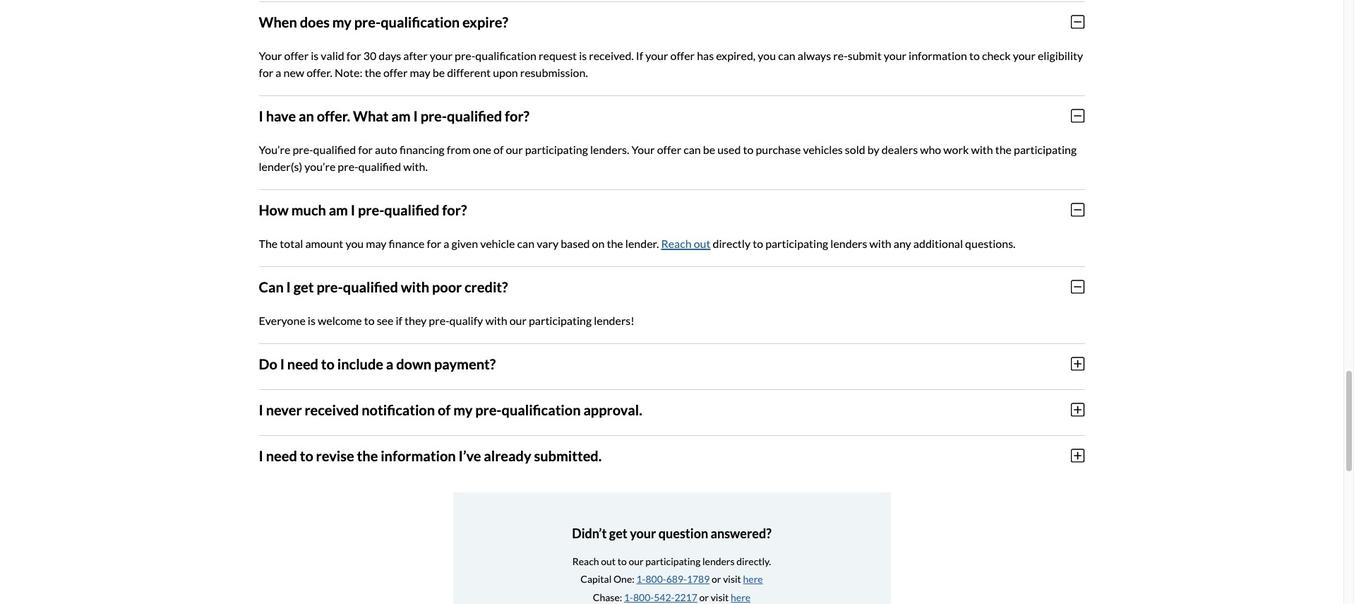 Task type: describe. For each thing, give the bounding box(es) containing it.
qualified inside dropdown button
[[447, 107, 502, 124]]

qualification inside your offer is valid for 30 days after your pre-qualification request is received. if your offer has expired, you can always re-submit your information to check your eligibility for a new offer. note: the offer may be different upon resubmission.
[[476, 48, 537, 62]]

to left include
[[321, 355, 335, 372]]

lender(s)
[[259, 159, 303, 173]]

has
[[697, 48, 714, 62]]

days
[[379, 48, 401, 62]]

does
[[300, 13, 330, 30]]

1789
[[687, 573, 710, 585]]

to right directly
[[753, 236, 764, 250]]

be inside your offer is valid for 30 days after your pre-qualification request is received. if your offer has expired, you can always re-submit your information to check your eligibility for a new offer. note: the offer may be different upon resubmission.
[[433, 65, 445, 79]]

0 vertical spatial here
[[744, 573, 763, 585]]

finance
[[389, 236, 425, 250]]

plus square image for submitted.
[[1072, 448, 1085, 463]]

how much am i pre-qualified for? button
[[259, 190, 1085, 229]]

everyone
[[259, 313, 306, 327]]

qualification inside dropdown button
[[381, 13, 460, 30]]

received.
[[589, 48, 634, 62]]

poor
[[432, 278, 462, 295]]

down
[[396, 355, 432, 372]]

from
[[447, 142, 471, 156]]

after
[[404, 48, 428, 62]]

the
[[259, 236, 278, 250]]

expire?
[[463, 13, 509, 30]]

new
[[284, 65, 305, 79]]

approval.
[[584, 401, 643, 418]]

689-
[[667, 573, 687, 585]]

much
[[292, 201, 326, 218]]

given
[[452, 236, 478, 250]]

directly
[[713, 236, 751, 250]]

information inside your offer is valid for 30 days after your pre-qualification request is received. if your offer has expired, you can always re-submit your information to check your eligibility for a new offer. note: the offer may be different upon resubmission.
[[909, 48, 968, 62]]

your offer is valid for 30 days after your pre-qualification request is received. if your offer has expired, you can always re-submit your information to check your eligibility for a new offer. note: the offer may be different upon resubmission.
[[259, 48, 1084, 79]]

1 vertical spatial need
[[266, 447, 297, 464]]

you inside your offer is valid for 30 days after your pre-qualification request is received. if your offer has expired, you can always re-submit your information to check your eligibility for a new offer. note: the offer may be different upon resubmission.
[[758, 48, 776, 62]]

qualified inside "dropdown button"
[[385, 201, 440, 218]]

your left question
[[630, 525, 657, 541]]

valid
[[321, 48, 345, 62]]

answered?
[[711, 525, 772, 541]]

i need to revise the information i've already submitted. button
[[259, 436, 1085, 475]]

by
[[868, 142, 880, 156]]

welcome
[[318, 313, 362, 327]]

one:
[[614, 573, 635, 585]]

1 vertical spatial here
[[731, 591, 751, 603]]

check
[[983, 48, 1011, 62]]

if
[[396, 313, 403, 327]]

have
[[266, 107, 296, 124]]

revise
[[316, 447, 354, 464]]

received
[[305, 401, 359, 418]]

30
[[364, 48, 377, 62]]

i never received notification of my pre-qualification approval. button
[[259, 390, 1085, 429]]

pre- up you're in the top of the page
[[293, 142, 313, 156]]

sold
[[845, 142, 866, 156]]

pre- right you're in the top of the page
[[338, 159, 359, 173]]

qualified inside dropdown button
[[343, 278, 398, 295]]

minus square image for pre-
[[1072, 108, 1085, 123]]

out inside reach out to our participating lenders directly. capital one: 1-800-689-1789 or visit here chase: 1-800-542-2217 or visit here
[[601, 555, 616, 567]]

am inside dropdown button
[[392, 107, 411, 124]]

reach out link
[[662, 236, 711, 250]]

capital
[[581, 573, 612, 585]]

0 vertical spatial visit
[[724, 573, 742, 585]]

lenders inside the getting pre-qualified tab panel
[[831, 236, 868, 250]]

used
[[718, 142, 741, 156]]

you're
[[259, 142, 291, 156]]

am inside "dropdown button"
[[329, 201, 348, 218]]

to left revise
[[300, 447, 313, 464]]

participating inside reach out to our participating lenders directly. capital one: 1-800-689-1789 or visit here chase: 1-800-542-2217 or visit here
[[646, 555, 701, 567]]

i have an offer. what am i pre-qualified for? button
[[259, 96, 1085, 135]]

expired,
[[716, 48, 756, 62]]

of inside button
[[438, 401, 451, 418]]

pre- inside "dropdown button"
[[358, 201, 385, 218]]

request
[[539, 48, 577, 62]]

resubmission.
[[520, 65, 588, 79]]

to inside you're pre-qualified for auto financing from one of our participating lenders. your offer can be used to purchase vehicles sold by dealers who work with the participating lender(s) you're pre-qualified with.
[[744, 142, 754, 156]]

may inside your offer is valid for 30 days after your pre-qualification request is received. if your offer has expired, you can always re-submit your information to check your eligibility for a new offer. note: the offer may be different upon resubmission.
[[410, 65, 431, 79]]

0 vertical spatial need
[[287, 355, 319, 372]]

reach inside the getting pre-qualified tab panel
[[662, 236, 692, 250]]

offer up new
[[284, 48, 309, 62]]

who
[[921, 142, 942, 156]]

vehicle
[[481, 236, 515, 250]]

pre- inside button
[[476, 401, 502, 418]]

pre- inside dropdown button
[[354, 13, 381, 30]]

what
[[353, 107, 389, 124]]

note:
[[335, 65, 363, 79]]

my inside button
[[454, 401, 473, 418]]

qualified down auto
[[359, 159, 401, 173]]

for? inside dropdown button
[[505, 107, 530, 124]]

how
[[259, 201, 289, 218]]

the inside i need to revise the information i've already submitted. button
[[357, 447, 378, 464]]

reach out to our participating lenders directly. capital one: 1-800-689-1789 or visit here chase: 1-800-542-2217 or visit here
[[573, 555, 772, 603]]

i inside button
[[259, 401, 263, 418]]

everyone is welcome to see if they pre-qualify with our participating lenders!
[[259, 313, 635, 327]]

i need to revise the information i've already submitted.
[[259, 447, 602, 464]]

additional
[[914, 236, 964, 250]]

you're pre-qualified for auto financing from one of our participating lenders. your offer can be used to purchase vehicles sold by dealers who work with the participating lender(s) you're pre-qualified with.
[[259, 142, 1077, 173]]

an
[[299, 107, 314, 124]]

lenders.
[[591, 142, 630, 156]]

2217
[[675, 591, 698, 603]]

your right submit
[[884, 48, 907, 62]]

minus square image
[[1072, 14, 1085, 29]]

do i need to include a down payment? button
[[259, 344, 1085, 383]]

i inside "dropdown button"
[[351, 201, 355, 218]]

lender.
[[626, 236, 659, 250]]

offer inside you're pre-qualified for auto financing from one of our participating lenders. your offer can be used to purchase vehicles sold by dealers who work with the participating lender(s) you're pre-qualified with.
[[657, 142, 682, 156]]

0 horizontal spatial can
[[518, 236, 535, 250]]

the total amount you may finance for a given vehicle can vary based on the lender. reach out directly to participating lenders with any additional questions.
[[259, 236, 1016, 250]]

i inside dropdown button
[[287, 278, 291, 295]]

plus square image inside do i need to include a down payment? button
[[1072, 356, 1085, 371]]

submitted.
[[534, 447, 602, 464]]

auto
[[375, 142, 398, 156]]

one
[[473, 142, 492, 156]]

pre- inside your offer is valid for 30 days after your pre-qualification request is received. if your offer has expired, you can always re-submit your information to check your eligibility for a new offer. note: the offer may be different upon resubmission.
[[455, 48, 476, 62]]

1 vertical spatial or
[[700, 591, 709, 603]]

work
[[944, 142, 969, 156]]

i never received notification of my pre-qualification approval.
[[259, 401, 643, 418]]

i have an offer. what am i pre-qualified for?
[[259, 107, 530, 124]]

you're
[[305, 159, 336, 173]]

question
[[659, 525, 709, 541]]

didn't
[[572, 525, 607, 541]]

for left 30
[[347, 48, 361, 62]]

see
[[377, 313, 394, 327]]

offer. inside your offer is valid for 30 days after your pre-qualification request is received. if your offer has expired, you can always re-submit your information to check your eligibility for a new offer. note: the offer may be different upon resubmission.
[[307, 65, 333, 79]]

my inside dropdown button
[[333, 13, 352, 30]]

of inside you're pre-qualified for auto financing from one of our participating lenders. your offer can be used to purchase vehicles sold by dealers who work with the participating lender(s) you're pre-qualified with.
[[494, 142, 504, 156]]

never
[[266, 401, 302, 418]]

questions.
[[966, 236, 1016, 250]]

for left new
[[259, 65, 274, 79]]

1 horizontal spatial get
[[610, 525, 628, 541]]

minus square image inside how much am i pre-qualified for? "dropdown button"
[[1072, 202, 1085, 217]]

with left the any
[[870, 236, 892, 250]]

plus square image for approval.
[[1072, 402, 1085, 417]]

i've
[[459, 447, 481, 464]]

didn't get your question answered?
[[572, 525, 772, 541]]

if
[[636, 48, 644, 62]]

when does my pre-qualification expire?
[[259, 13, 509, 30]]

is left the valid
[[311, 48, 319, 62]]



Task type: vqa. For each thing, say whether or not it's contained in the screenshot.
plus square image related to I need to revise the information I've already submitted.
yes



Task type: locate. For each thing, give the bounding box(es) containing it.
0 vertical spatial you
[[758, 48, 776, 62]]

0 horizontal spatial out
[[601, 555, 616, 567]]

a left down
[[386, 355, 394, 372]]

qualified up one
[[447, 107, 502, 124]]

1-800-689-1789 link
[[637, 573, 710, 585]]

or right 2217
[[700, 591, 709, 603]]

here link
[[744, 573, 763, 585], [731, 591, 751, 603]]

plus square image inside i need to revise the information i've already submitted. button
[[1072, 448, 1085, 463]]

800-
[[646, 573, 667, 585], [634, 591, 654, 603]]

of right notification
[[438, 401, 451, 418]]

can inside you're pre-qualified for auto financing from one of our participating lenders. your offer can be used to purchase vehicles sold by dealers who work with the participating lender(s) you're pre-qualified with.
[[684, 142, 701, 156]]

to
[[970, 48, 980, 62], [744, 142, 754, 156], [753, 236, 764, 250], [364, 313, 375, 327], [321, 355, 335, 372], [300, 447, 313, 464], [618, 555, 627, 567]]

need
[[287, 355, 319, 372], [266, 447, 297, 464]]

pre- inside dropdown button
[[421, 107, 447, 124]]

you right amount on the left of page
[[346, 236, 364, 250]]

for? up 'given'
[[442, 201, 467, 218]]

qualified up you're in the top of the page
[[313, 142, 356, 156]]

pre- right they
[[429, 313, 450, 327]]

can inside your offer is valid for 30 days after your pre-qualification request is received. if your offer has expired, you can always re-submit your information to check your eligibility for a new offer. note: the offer may be different upon resubmission.
[[779, 48, 796, 62]]

0 horizontal spatial may
[[366, 236, 387, 250]]

0 vertical spatial out
[[694, 236, 711, 250]]

offer down days
[[384, 65, 408, 79]]

0 vertical spatial may
[[410, 65, 431, 79]]

0 vertical spatial qualification
[[381, 13, 460, 30]]

with.
[[404, 159, 428, 173]]

amount
[[305, 236, 344, 250]]

can i get pre-qualified with poor credit?
[[259, 278, 508, 295]]

with right work
[[972, 142, 994, 156]]

1 plus square image from the top
[[1072, 356, 1085, 371]]

lenders left the any
[[831, 236, 868, 250]]

1 horizontal spatial my
[[454, 401, 473, 418]]

pre- up 'welcome'
[[317, 278, 343, 295]]

1 horizontal spatial of
[[494, 142, 504, 156]]

1 vertical spatial plus square image
[[1072, 402, 1085, 417]]

to inside your offer is valid for 30 days after your pre-qualification request is received. if your offer has expired, you can always re-submit your information to check your eligibility for a new offer. note: the offer may be different upon resubmission.
[[970, 48, 980, 62]]

qualification inside button
[[502, 401, 581, 418]]

am right what
[[392, 107, 411, 124]]

qualification up after
[[381, 13, 460, 30]]

our inside you're pre-qualified for auto financing from one of our participating lenders. your offer can be used to purchase vehicles sold by dealers who work with the participating lender(s) you're pre-qualified with.
[[506, 142, 523, 156]]

for?
[[505, 107, 530, 124], [442, 201, 467, 218]]

a left 'given'
[[444, 236, 450, 250]]

a
[[276, 65, 281, 79], [444, 236, 450, 250], [386, 355, 394, 372]]

1 vertical spatial your
[[632, 142, 655, 156]]

1 vertical spatial for?
[[442, 201, 467, 218]]

include
[[338, 355, 384, 372]]

1 minus square image from the top
[[1072, 108, 1085, 123]]

our inside reach out to our participating lenders directly. capital one: 1-800-689-1789 or visit here chase: 1-800-542-2217 or visit here
[[629, 555, 644, 567]]

minus square image inside i have an offer. what am i pre-qualified for? dropdown button
[[1072, 108, 1085, 123]]

0 vertical spatial can
[[779, 48, 796, 62]]

1 horizontal spatial reach
[[662, 236, 692, 250]]

they
[[405, 313, 427, 327]]

when
[[259, 13, 297, 30]]

0 vertical spatial our
[[506, 142, 523, 156]]

2 horizontal spatial can
[[779, 48, 796, 62]]

lenders!
[[594, 313, 635, 327]]

1 vertical spatial 800-
[[634, 591, 654, 603]]

to left "check"
[[970, 48, 980, 62]]

for? down upon
[[505, 107, 530, 124]]

0 vertical spatial 800-
[[646, 573, 667, 585]]

plus square image
[[1072, 356, 1085, 371], [1072, 402, 1085, 417], [1072, 448, 1085, 463]]

0 horizontal spatial get
[[294, 278, 314, 295]]

0 vertical spatial lenders
[[831, 236, 868, 250]]

the down 30
[[365, 65, 381, 79]]

with
[[972, 142, 994, 156], [870, 236, 892, 250], [401, 278, 430, 295], [486, 313, 508, 327]]

may down after
[[410, 65, 431, 79]]

1 vertical spatial our
[[510, 313, 527, 327]]

0 vertical spatial 1-
[[637, 573, 646, 585]]

out up capital
[[601, 555, 616, 567]]

out inside the getting pre-qualified tab panel
[[694, 236, 711, 250]]

information
[[909, 48, 968, 62], [381, 447, 456, 464]]

my right the does
[[333, 13, 352, 30]]

1-
[[637, 573, 646, 585], [624, 591, 634, 603]]

1 horizontal spatial 1-
[[637, 573, 646, 585]]

information left "check"
[[909, 48, 968, 62]]

qualified
[[447, 107, 502, 124], [313, 142, 356, 156], [359, 159, 401, 173], [385, 201, 440, 218], [343, 278, 398, 295]]

can left always at right
[[779, 48, 796, 62]]

directly.
[[737, 555, 772, 567]]

here link for 1-800-689-1789
[[744, 573, 763, 585]]

be left the different
[[433, 65, 445, 79]]

0 horizontal spatial reach
[[573, 555, 599, 567]]

qualification up submitted. at the bottom of the page
[[502, 401, 581, 418]]

get inside can i get pre-qualified with poor credit? dropdown button
[[294, 278, 314, 295]]

0 horizontal spatial of
[[438, 401, 451, 418]]

1 vertical spatial qualification
[[476, 48, 537, 62]]

can left used
[[684, 142, 701, 156]]

always
[[798, 48, 832, 62]]

is
[[311, 48, 319, 62], [579, 48, 587, 62], [308, 313, 316, 327]]

pre- up financing
[[421, 107, 447, 124]]

2 vertical spatial can
[[518, 236, 535, 250]]

1 horizontal spatial you
[[758, 48, 776, 62]]

with inside dropdown button
[[401, 278, 430, 295]]

of right one
[[494, 142, 504, 156]]

reach inside reach out to our participating lenders directly. capital one: 1-800-689-1789 or visit here chase: 1-800-542-2217 or visit here
[[573, 555, 599, 567]]

reach
[[662, 236, 692, 250], [573, 555, 599, 567]]

1 vertical spatial be
[[703, 142, 716, 156]]

0 vertical spatial plus square image
[[1072, 356, 1085, 371]]

1 horizontal spatial be
[[703, 142, 716, 156]]

2 vertical spatial our
[[629, 555, 644, 567]]

purchase
[[756, 142, 801, 156]]

need down never in the bottom left of the page
[[266, 447, 297, 464]]

0 vertical spatial my
[[333, 13, 352, 30]]

your inside you're pre-qualified for auto financing from one of our participating lenders. your offer can be used to purchase vehicles sold by dealers who work with the participating lender(s) you're pre-qualified with.
[[632, 142, 655, 156]]

your inside your offer is valid for 30 days after your pre-qualification request is received. if your offer has expired, you can always re-submit your information to check your eligibility for a new offer. note: the offer may be different upon resubmission.
[[259, 48, 282, 62]]

offer down i have an offer. what am i pre-qualified for? dropdown button
[[657, 142, 682, 156]]

qualify
[[450, 313, 483, 327]]

am right much
[[329, 201, 348, 218]]

be inside you're pre-qualified for auto financing from one of our participating lenders. your offer can be used to purchase vehicles sold by dealers who work with the participating lender(s) you're pre-qualified with.
[[703, 142, 716, 156]]

minus square image for credit?
[[1072, 279, 1085, 294]]

to up one:
[[618, 555, 627, 567]]

be
[[433, 65, 445, 79], [703, 142, 716, 156]]

1 vertical spatial out
[[601, 555, 616, 567]]

can left vary
[[518, 236, 535, 250]]

you
[[758, 48, 776, 62], [346, 236, 364, 250]]

1 horizontal spatial out
[[694, 236, 711, 250]]

the inside you're pre-qualified for auto financing from one of our participating lenders. your offer can be used to purchase vehicles sold by dealers who work with the participating lender(s) you're pre-qualified with.
[[996, 142, 1012, 156]]

qualified up "finance"
[[385, 201, 440, 218]]

1 vertical spatial am
[[329, 201, 348, 218]]

submit
[[848, 48, 882, 62]]

get right didn't at the left bottom
[[610, 525, 628, 541]]

1 horizontal spatial am
[[392, 107, 411, 124]]

a inside button
[[386, 355, 394, 372]]

our right qualify
[[510, 313, 527, 327]]

1 vertical spatial minus square image
[[1072, 202, 1085, 217]]

minus square image inside can i get pre-qualified with poor credit? dropdown button
[[1072, 279, 1085, 294]]

2 plus square image from the top
[[1072, 402, 1085, 417]]

participating
[[525, 142, 588, 156], [1014, 142, 1077, 156], [766, 236, 829, 250], [529, 313, 592, 327], [646, 555, 701, 567]]

1 vertical spatial of
[[438, 401, 451, 418]]

or right 1789
[[712, 573, 722, 585]]

0 horizontal spatial lenders
[[703, 555, 735, 567]]

already
[[484, 447, 532, 464]]

0 vertical spatial offer.
[[307, 65, 333, 79]]

for inside you're pre-qualified for auto financing from one of our participating lenders. your offer can be used to purchase vehicles sold by dealers who work with the participating lender(s) you're pre-qualified with.
[[358, 142, 373, 156]]

1 vertical spatial 1-
[[624, 591, 634, 603]]

chase:
[[593, 591, 623, 603]]

0 horizontal spatial a
[[276, 65, 281, 79]]

2 horizontal spatial a
[[444, 236, 450, 250]]

0 vertical spatial information
[[909, 48, 968, 62]]

payment?
[[434, 355, 496, 372]]

be left used
[[703, 142, 716, 156]]

the inside your offer is valid for 30 days after your pre-qualification request is received. if your offer has expired, you can always re-submit your information to check your eligibility for a new offer. note: the offer may be different upon resubmission.
[[365, 65, 381, 79]]

upon
[[493, 65, 518, 79]]

our up one:
[[629, 555, 644, 567]]

reach up capital
[[573, 555, 599, 567]]

pre- up the different
[[455, 48, 476, 62]]

on
[[592, 236, 605, 250]]

offer. down the valid
[[307, 65, 333, 79]]

2 vertical spatial qualification
[[502, 401, 581, 418]]

1 vertical spatial reach
[[573, 555, 599, 567]]

for left auto
[[358, 142, 373, 156]]

credit?
[[465, 278, 508, 295]]

1 vertical spatial may
[[366, 236, 387, 250]]

plus square image inside i never received notification of my pre-qualification approval. button
[[1072, 402, 1085, 417]]

do
[[259, 355, 278, 372]]

0 horizontal spatial you
[[346, 236, 364, 250]]

1-800-542-2217 link
[[624, 591, 698, 603]]

with left poor
[[401, 278, 430, 295]]

when does my pre-qualification expire? button
[[259, 2, 1085, 41]]

getting pre-qualified tab panel
[[259, 0, 1085, 481]]

0 horizontal spatial be
[[433, 65, 445, 79]]

pre- up 30
[[354, 13, 381, 30]]

your right lenders.
[[632, 142, 655, 156]]

may
[[410, 65, 431, 79], [366, 236, 387, 250]]

the right on
[[607, 236, 624, 250]]

your right the if
[[646, 48, 669, 62]]

your
[[259, 48, 282, 62], [632, 142, 655, 156]]

to inside reach out to our participating lenders directly. capital one: 1-800-689-1789 or visit here chase: 1-800-542-2217 or visit here
[[618, 555, 627, 567]]

a left new
[[276, 65, 281, 79]]

with right qualify
[[486, 313, 508, 327]]

0 vertical spatial get
[[294, 278, 314, 295]]

for
[[347, 48, 361, 62], [259, 65, 274, 79], [358, 142, 373, 156], [427, 236, 442, 250]]

1 horizontal spatial a
[[386, 355, 394, 372]]

1 vertical spatial lenders
[[703, 555, 735, 567]]

0 vertical spatial here link
[[744, 573, 763, 585]]

qualification up upon
[[476, 48, 537, 62]]

different
[[447, 65, 491, 79]]

need right do
[[287, 355, 319, 372]]

lenders
[[831, 236, 868, 250], [703, 555, 735, 567]]

0 horizontal spatial information
[[381, 447, 456, 464]]

to right used
[[744, 142, 754, 156]]

1 vertical spatial a
[[444, 236, 450, 250]]

pre- down auto
[[358, 201, 385, 218]]

here
[[744, 573, 763, 585], [731, 591, 751, 603]]

for? inside "dropdown button"
[[442, 201, 467, 218]]

based
[[561, 236, 590, 250]]

visit down directly.
[[724, 573, 742, 585]]

0 vertical spatial or
[[712, 573, 722, 585]]

information down notification
[[381, 447, 456, 464]]

542-
[[654, 591, 675, 603]]

1 vertical spatial offer.
[[317, 107, 350, 124]]

3 plus square image from the top
[[1072, 448, 1085, 463]]

0 horizontal spatial your
[[259, 48, 282, 62]]

information inside button
[[381, 447, 456, 464]]

our right one
[[506, 142, 523, 156]]

0 vertical spatial of
[[494, 142, 504, 156]]

your down when
[[259, 48, 282, 62]]

the
[[365, 65, 381, 79], [996, 142, 1012, 156], [607, 236, 624, 250], [357, 447, 378, 464]]

offer left has
[[671, 48, 695, 62]]

pre- inside dropdown button
[[317, 278, 343, 295]]

1 horizontal spatial for?
[[505, 107, 530, 124]]

lenders inside reach out to our participating lenders directly. capital one: 1-800-689-1789 or visit here chase: 1-800-542-2217 or visit here
[[703, 555, 735, 567]]

3 minus square image from the top
[[1072, 279, 1085, 294]]

or
[[712, 573, 722, 585], [700, 591, 709, 603]]

the right revise
[[357, 447, 378, 464]]

1 vertical spatial get
[[610, 525, 628, 541]]

dealers
[[882, 142, 918, 156]]

0 vertical spatial for?
[[505, 107, 530, 124]]

1 vertical spatial my
[[454, 401, 473, 418]]

out left directly
[[694, 236, 711, 250]]

the right work
[[996, 142, 1012, 156]]

0 vertical spatial your
[[259, 48, 282, 62]]

offer. inside dropdown button
[[317, 107, 350, 124]]

for right "finance"
[[427, 236, 442, 250]]

can
[[259, 278, 284, 295]]

pre- up the i've
[[476, 401, 502, 418]]

2 vertical spatial plus square image
[[1072, 448, 1085, 463]]

1- down one:
[[624, 591, 634, 603]]

minus square image
[[1072, 108, 1085, 123], [1072, 202, 1085, 217], [1072, 279, 1085, 294]]

0 horizontal spatial 1-
[[624, 591, 634, 603]]

how much am i pre-qualified for?
[[259, 201, 467, 218]]

1 vertical spatial here link
[[731, 591, 751, 603]]

1 horizontal spatial can
[[684, 142, 701, 156]]

total
[[280, 236, 303, 250]]

your right "check"
[[1013, 48, 1036, 62]]

vary
[[537, 236, 559, 250]]

qualified up see
[[343, 278, 398, 295]]

visit
[[724, 573, 742, 585], [711, 591, 729, 603]]

is left 'welcome'
[[308, 313, 316, 327]]

visit right 2217
[[711, 591, 729, 603]]

1 vertical spatial can
[[684, 142, 701, 156]]

may left "finance"
[[366, 236, 387, 250]]

0 horizontal spatial or
[[700, 591, 709, 603]]

1 vertical spatial information
[[381, 447, 456, 464]]

2 minus square image from the top
[[1072, 202, 1085, 217]]

offer. right an
[[317, 107, 350, 124]]

any
[[894, 236, 912, 250]]

out
[[694, 236, 711, 250], [601, 555, 616, 567]]

re-
[[834, 48, 848, 62]]

1 vertical spatial you
[[346, 236, 364, 250]]

800- down one:
[[634, 591, 654, 603]]

2 vertical spatial a
[[386, 355, 394, 372]]

your
[[430, 48, 453, 62], [646, 48, 669, 62], [884, 48, 907, 62], [1013, 48, 1036, 62], [630, 525, 657, 541]]

0 horizontal spatial my
[[333, 13, 352, 30]]

you right expired,
[[758, 48, 776, 62]]

0 horizontal spatial for?
[[442, 201, 467, 218]]

1 horizontal spatial or
[[712, 573, 722, 585]]

reach down how much am i pre-qualified for? "dropdown button"
[[662, 236, 692, 250]]

a inside your offer is valid for 30 days after your pre-qualification request is received. if your offer has expired, you can always re-submit your information to check your eligibility for a new offer. note: the offer may be different upon resubmission.
[[276, 65, 281, 79]]

get right can
[[294, 278, 314, 295]]

0 vertical spatial am
[[392, 107, 411, 124]]

do i need to include a down payment?
[[259, 355, 496, 372]]

can
[[779, 48, 796, 62], [684, 142, 701, 156], [518, 236, 535, 250]]

0 vertical spatial be
[[433, 65, 445, 79]]

can i get pre-qualified with poor credit? button
[[259, 267, 1085, 306]]

0 horizontal spatial am
[[329, 201, 348, 218]]

here link for 1-800-542-2217
[[731, 591, 751, 603]]

1 horizontal spatial lenders
[[831, 236, 868, 250]]

1 horizontal spatial information
[[909, 48, 968, 62]]

notification
[[362, 401, 435, 418]]

with inside you're pre-qualified for auto financing from one of our participating lenders. your offer can be used to purchase vehicles sold by dealers who work with the participating lender(s) you're pre-qualified with.
[[972, 142, 994, 156]]

1 horizontal spatial your
[[632, 142, 655, 156]]

1- right one:
[[637, 573, 646, 585]]

to left see
[[364, 313, 375, 327]]

800- up 1-800-542-2217 link
[[646, 573, 667, 585]]

0 vertical spatial minus square image
[[1072, 108, 1085, 123]]

my down payment?
[[454, 401, 473, 418]]

1 horizontal spatial may
[[410, 65, 431, 79]]

lenders up 1789
[[703, 555, 735, 567]]

1 vertical spatial visit
[[711, 591, 729, 603]]

0 vertical spatial a
[[276, 65, 281, 79]]

eligibility
[[1038, 48, 1084, 62]]

qualification
[[381, 13, 460, 30], [476, 48, 537, 62], [502, 401, 581, 418]]

our
[[506, 142, 523, 156], [510, 313, 527, 327], [629, 555, 644, 567]]

2 vertical spatial minus square image
[[1072, 279, 1085, 294]]

is right the request
[[579, 48, 587, 62]]

your right after
[[430, 48, 453, 62]]

0 vertical spatial reach
[[662, 236, 692, 250]]



